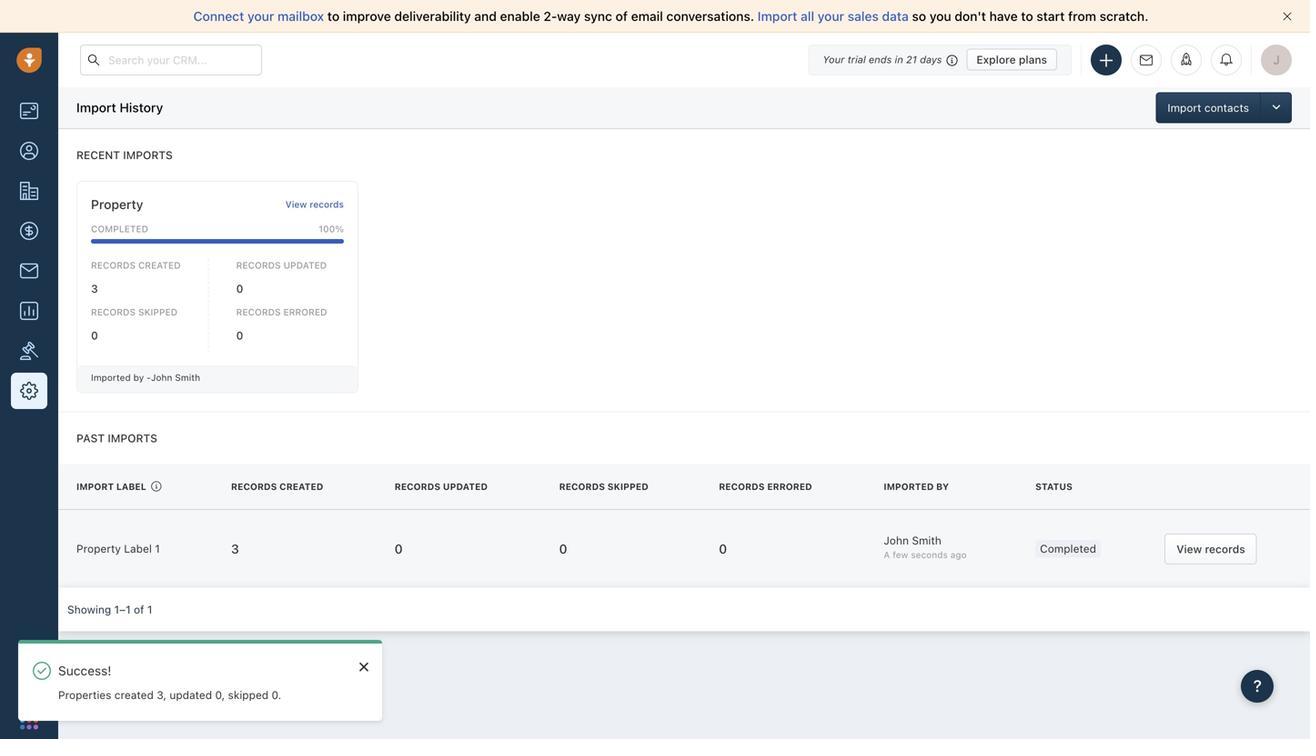 Task type: locate. For each thing, give the bounding box(es) containing it.
view
[[285, 199, 307, 210], [1177, 543, 1202, 556]]

history
[[120, 100, 163, 115]]

records created
[[91, 260, 181, 271], [231, 482, 323, 492]]

0 horizontal spatial 1
[[147, 604, 152, 616]]

0 horizontal spatial by
[[133, 373, 144, 383]]

smith
[[175, 373, 200, 383], [912, 535, 942, 548]]

1 horizontal spatial by
[[936, 482, 949, 492]]

imports right past at the left
[[108, 432, 157, 445]]

skipped
[[138, 307, 178, 317], [608, 482, 649, 492], [228, 689, 269, 702]]

3 for records created
[[91, 283, 98, 295]]

smith right -
[[175, 373, 200, 383]]

2-
[[544, 9, 557, 24]]

0 horizontal spatial 3
[[91, 283, 98, 295]]

1 right 1–1 at the left bottom of the page
[[147, 604, 152, 616]]

to
[[327, 9, 340, 24], [1021, 9, 1033, 24]]

100
[[319, 224, 335, 234]]

in
[[895, 54, 903, 66]]

label
[[116, 482, 146, 492], [124, 543, 152, 556]]

import contacts button
[[1156, 92, 1261, 123]]

1 vertical spatial view records
[[1177, 543, 1245, 556]]

0 vertical spatial imported
[[91, 373, 131, 383]]

john smith a few seconds ago
[[884, 535, 967, 560]]

import inside button
[[1168, 101, 1202, 114]]

1 vertical spatial view
[[1177, 543, 1202, 556]]

0 vertical spatial label
[[116, 482, 146, 492]]

status
[[1036, 482, 1073, 492]]

%
[[335, 224, 344, 234]]

0 vertical spatial records
[[310, 199, 344, 210]]

imports for past imports
[[108, 432, 157, 445]]

view inside button
[[1177, 543, 1202, 556]]

1 vertical spatial records
[[1205, 543, 1245, 556]]

imported by
[[884, 482, 949, 492]]

property up showing
[[76, 543, 121, 556]]

records skipped
[[91, 307, 178, 317], [559, 482, 649, 492]]

your right all
[[818, 9, 845, 24]]

imports for recent imports
[[123, 149, 173, 162]]

sync
[[584, 9, 612, 24]]

label up 1–1 at the left bottom of the page
[[124, 543, 152, 556]]

1 vertical spatial 3
[[231, 542, 239, 557]]

0 vertical spatial property
[[91, 197, 143, 212]]

days
[[920, 54, 942, 66]]

property label 1
[[76, 543, 160, 556]]

1 vertical spatial records updated
[[395, 482, 488, 492]]

0 horizontal spatial view
[[285, 199, 307, 210]]

view records
[[285, 199, 344, 210], [1177, 543, 1245, 556]]

1 vertical spatial records errored
[[719, 482, 812, 492]]

1 vertical spatial property
[[76, 543, 121, 556]]

1 vertical spatial records skipped
[[559, 482, 649, 492]]

0 vertical spatial records skipped
[[91, 307, 178, 317]]

way
[[557, 9, 581, 24]]

recent imports
[[76, 149, 173, 162]]

1 down container_wx8msf4aqz5i3rn1 icon
[[155, 543, 160, 556]]

records updated
[[236, 260, 327, 271], [395, 482, 488, 492]]

0 vertical spatial 3
[[91, 283, 98, 295]]

label for property
[[124, 543, 152, 556]]

by up john smith a few seconds ago
[[936, 482, 949, 492]]

explore plans link
[[967, 49, 1057, 71]]

by
[[133, 373, 144, 383], [936, 482, 949, 492]]

1 vertical spatial completed
[[1040, 543, 1096, 556]]

0 horizontal spatial updated
[[170, 689, 212, 702]]

property for property
[[91, 197, 143, 212]]

0 horizontal spatial errored
[[283, 307, 327, 317]]

close image
[[359, 662, 369, 673]]

0 horizontal spatial of
[[134, 604, 144, 616]]

scratch.
[[1100, 9, 1149, 24]]

0 vertical spatial records updated
[[236, 260, 327, 271]]

1 horizontal spatial records skipped
[[559, 482, 649, 492]]

john up few
[[884, 535, 909, 548]]

1 horizontal spatial records
[[1205, 543, 1245, 556]]

1 vertical spatial updated
[[443, 482, 488, 492]]

1 vertical spatial errored
[[767, 482, 812, 492]]

3,
[[157, 689, 166, 702]]

smith up seconds on the right
[[912, 535, 942, 548]]

properties created 3, updated 0, skipped 0.
[[58, 689, 281, 702]]

0 horizontal spatial smith
[[175, 373, 200, 383]]

1 vertical spatial john
[[884, 535, 909, 548]]

1 horizontal spatial to
[[1021, 9, 1033, 24]]

1 vertical spatial imported
[[884, 482, 934, 492]]

import down past at the left
[[76, 482, 114, 492]]

imported up john smith a few seconds ago
[[884, 482, 934, 492]]

property down recent imports
[[91, 197, 143, 212]]

0 horizontal spatial john
[[151, 373, 172, 383]]

0 vertical spatial by
[[133, 373, 144, 383]]

1 horizontal spatial records updated
[[395, 482, 488, 492]]

1 vertical spatial label
[[124, 543, 152, 556]]

by left -
[[133, 373, 144, 383]]

john up 'past imports'
[[151, 373, 172, 383]]

1 horizontal spatial view
[[1177, 543, 1202, 556]]

mailbox
[[278, 9, 324, 24]]

1 vertical spatial records created
[[231, 482, 323, 492]]

have
[[990, 9, 1018, 24]]

deliverability
[[394, 9, 471, 24]]

1 vertical spatial skipped
[[608, 482, 649, 492]]

import left contacts
[[1168, 101, 1202, 114]]

0 vertical spatial imports
[[123, 149, 173, 162]]

explore plans
[[977, 53, 1047, 66]]

0 vertical spatial completed
[[91, 224, 148, 234]]

plans
[[1019, 53, 1047, 66]]

1 horizontal spatial 3
[[231, 542, 239, 557]]

3
[[91, 283, 98, 295], [231, 542, 239, 557]]

import for import contacts
[[1168, 101, 1202, 114]]

imports
[[123, 149, 173, 162], [108, 432, 157, 445]]

1 horizontal spatial 1
[[155, 543, 160, 556]]

of right sync
[[616, 9, 628, 24]]

1 horizontal spatial records errored
[[719, 482, 812, 492]]

1 horizontal spatial imported
[[884, 482, 934, 492]]

2 vertical spatial updated
[[170, 689, 212, 702]]

0 vertical spatial view records
[[285, 199, 344, 210]]

import for import history
[[76, 100, 116, 115]]

imported
[[91, 373, 131, 383], [884, 482, 934, 492]]

close image
[[1283, 12, 1292, 21]]

0 horizontal spatial to
[[327, 9, 340, 24]]

1 horizontal spatial john
[[884, 535, 909, 548]]

0 vertical spatial skipped
[[138, 307, 178, 317]]

1 horizontal spatial skipped
[[228, 689, 269, 702]]

0
[[236, 283, 243, 295], [91, 329, 98, 342], [236, 329, 243, 342], [395, 542, 403, 557], [559, 542, 567, 557], [719, 542, 727, 557]]

label left container_wx8msf4aqz5i3rn1 icon
[[116, 482, 146, 492]]

0 horizontal spatial imported
[[91, 373, 131, 383]]

completed
[[91, 224, 148, 234], [1040, 543, 1096, 556]]

completed down status
[[1040, 543, 1096, 556]]

conversations.
[[667, 9, 754, 24]]

contacts
[[1205, 101, 1249, 114]]

to left start
[[1021, 9, 1033, 24]]

records
[[310, 199, 344, 210], [1205, 543, 1245, 556]]

1 vertical spatial by
[[936, 482, 949, 492]]

0 horizontal spatial your
[[248, 9, 274, 24]]

updated
[[283, 260, 327, 271], [443, 482, 488, 492], [170, 689, 212, 702]]

1 horizontal spatial smith
[[912, 535, 942, 548]]

1 vertical spatial imports
[[108, 432, 157, 445]]

0 horizontal spatial skipped
[[138, 307, 178, 317]]

errored
[[283, 307, 327, 317], [767, 482, 812, 492]]

data
[[882, 9, 909, 24]]

phone image
[[20, 671, 38, 689]]

3 for property label 1
[[231, 542, 239, 557]]

your
[[248, 9, 274, 24], [818, 9, 845, 24]]

records errored
[[236, 307, 327, 317], [719, 482, 812, 492]]

sales
[[848, 9, 879, 24]]

1 horizontal spatial view records
[[1177, 543, 1245, 556]]

0 vertical spatial of
[[616, 9, 628, 24]]

send email image
[[1140, 54, 1153, 66]]

imported for imported by
[[884, 482, 934, 492]]

of
[[616, 9, 628, 24], [134, 604, 144, 616]]

100 %
[[319, 224, 344, 234]]

1 horizontal spatial your
[[818, 9, 845, 24]]

all
[[801, 9, 814, 24]]

1 horizontal spatial records created
[[231, 482, 323, 492]]

created
[[138, 260, 181, 271], [279, 482, 323, 492], [114, 689, 154, 702]]

property
[[91, 197, 143, 212], [76, 543, 121, 556]]

0 vertical spatial john
[[151, 373, 172, 383]]

1 horizontal spatial of
[[616, 9, 628, 24]]

recent
[[76, 149, 120, 162]]

your
[[823, 54, 845, 66]]

1 vertical spatial smith
[[912, 535, 942, 548]]

from
[[1068, 9, 1097, 24]]

smith inside john smith a few seconds ago
[[912, 535, 942, 548]]

imported left -
[[91, 373, 131, 383]]

success!
[[58, 664, 111, 679]]

0 vertical spatial view
[[285, 199, 307, 210]]

2 vertical spatial created
[[114, 689, 154, 702]]

2 horizontal spatial skipped
[[608, 482, 649, 492]]

import left all
[[758, 9, 798, 24]]

1 horizontal spatial updated
[[283, 260, 327, 271]]

to right mailbox
[[327, 9, 340, 24]]

completed down recent imports
[[91, 224, 148, 234]]

view records button
[[1165, 534, 1257, 565]]

explore
[[977, 53, 1016, 66]]

1 to from the left
[[327, 9, 340, 24]]

2 your from the left
[[818, 9, 845, 24]]

0 vertical spatial records created
[[91, 260, 181, 271]]

0 vertical spatial updated
[[283, 260, 327, 271]]

2 vertical spatial skipped
[[228, 689, 269, 702]]

records
[[91, 260, 136, 271], [236, 260, 281, 271], [91, 307, 136, 317], [236, 307, 281, 317], [231, 482, 277, 492], [395, 482, 441, 492], [559, 482, 605, 492], [719, 482, 765, 492]]

1
[[155, 543, 160, 556], [147, 604, 152, 616]]

import left history
[[76, 100, 116, 115]]

0 horizontal spatial records updated
[[236, 260, 327, 271]]

of right 1–1 at the left bottom of the page
[[134, 604, 144, 616]]

0 horizontal spatial records errored
[[236, 307, 327, 317]]

your left mailbox
[[248, 9, 274, 24]]

import
[[758, 9, 798, 24], [76, 100, 116, 115], [1168, 101, 1202, 114], [76, 482, 114, 492]]

import contacts
[[1168, 101, 1249, 114]]

imports down history
[[123, 149, 173, 162]]

john
[[151, 373, 172, 383], [884, 535, 909, 548]]

-
[[147, 373, 151, 383]]



Task type: vqa. For each thing, say whether or not it's contained in the screenshot.
deal
no



Task type: describe. For each thing, give the bounding box(es) containing it.
import for import label
[[76, 482, 114, 492]]

what's new image
[[1180, 53, 1193, 66]]

records inside button
[[1205, 543, 1245, 556]]

showing 1–1 of 1
[[67, 604, 152, 616]]

1 your from the left
[[248, 9, 274, 24]]

0,
[[215, 689, 225, 702]]

import contacts group
[[1156, 92, 1292, 123]]

so
[[912, 9, 926, 24]]

0 horizontal spatial view records
[[285, 199, 344, 210]]

by for imported by - john smith
[[133, 373, 144, 383]]

connect your mailbox to improve deliverability and enable 2-way sync of email conversations. import all your sales data so you don't have to start from scratch.
[[193, 9, 1149, 24]]

container_wx8msf4aqz5i3rn1 image
[[1270, 101, 1283, 114]]

and
[[474, 9, 497, 24]]

properties
[[58, 689, 111, 702]]

start
[[1037, 9, 1065, 24]]

seconds
[[911, 550, 948, 560]]

showing
[[67, 604, 111, 616]]

0 horizontal spatial records created
[[91, 260, 181, 271]]

0 vertical spatial records errored
[[236, 307, 327, 317]]

john inside john smith a few seconds ago
[[884, 535, 909, 548]]

Search your CRM... text field
[[80, 45, 262, 76]]

ends
[[869, 54, 892, 66]]

connect
[[193, 9, 244, 24]]

improve
[[343, 9, 391, 24]]

trial
[[848, 54, 866, 66]]

1–1
[[114, 604, 131, 616]]

2 to from the left
[[1021, 9, 1033, 24]]

imported for imported by - john smith
[[91, 373, 131, 383]]

view records inside view records button
[[1177, 543, 1245, 556]]

1 vertical spatial 1
[[147, 604, 152, 616]]

21
[[906, 54, 917, 66]]

enable
[[500, 9, 540, 24]]

connect your mailbox link
[[193, 9, 327, 24]]

your trial ends in 21 days
[[823, 54, 942, 66]]

imported by - john smith
[[91, 373, 200, 383]]

a
[[884, 550, 890, 560]]

phone element
[[11, 662, 47, 698]]

you
[[930, 9, 952, 24]]

0 vertical spatial 1
[[155, 543, 160, 556]]

email
[[631, 9, 663, 24]]

properties image
[[20, 342, 38, 360]]

0 vertical spatial errored
[[283, 307, 327, 317]]

by for imported by
[[936, 482, 949, 492]]

freshworks switcher image
[[20, 712, 38, 730]]

container_wx8msf4aqz5i3rn1 image
[[151, 481, 162, 492]]

import all your sales data link
[[758, 9, 912, 24]]

0 vertical spatial created
[[138, 260, 181, 271]]

1 vertical spatial of
[[134, 604, 144, 616]]

property for property label 1
[[76, 543, 121, 556]]

import label
[[76, 482, 146, 492]]

0 horizontal spatial records skipped
[[91, 307, 178, 317]]

ago
[[951, 550, 967, 560]]

past imports
[[76, 432, 157, 445]]

few
[[893, 550, 908, 560]]

0.
[[272, 689, 281, 702]]

2 horizontal spatial updated
[[443, 482, 488, 492]]

1 horizontal spatial completed
[[1040, 543, 1096, 556]]

past
[[76, 432, 105, 445]]

don't
[[955, 9, 986, 24]]

1 horizontal spatial errored
[[767, 482, 812, 492]]

import history
[[76, 100, 163, 115]]

0 horizontal spatial completed
[[91, 224, 148, 234]]

0 horizontal spatial records
[[310, 199, 344, 210]]

0 vertical spatial smith
[[175, 373, 200, 383]]

label for import
[[116, 482, 146, 492]]

1 vertical spatial created
[[279, 482, 323, 492]]



